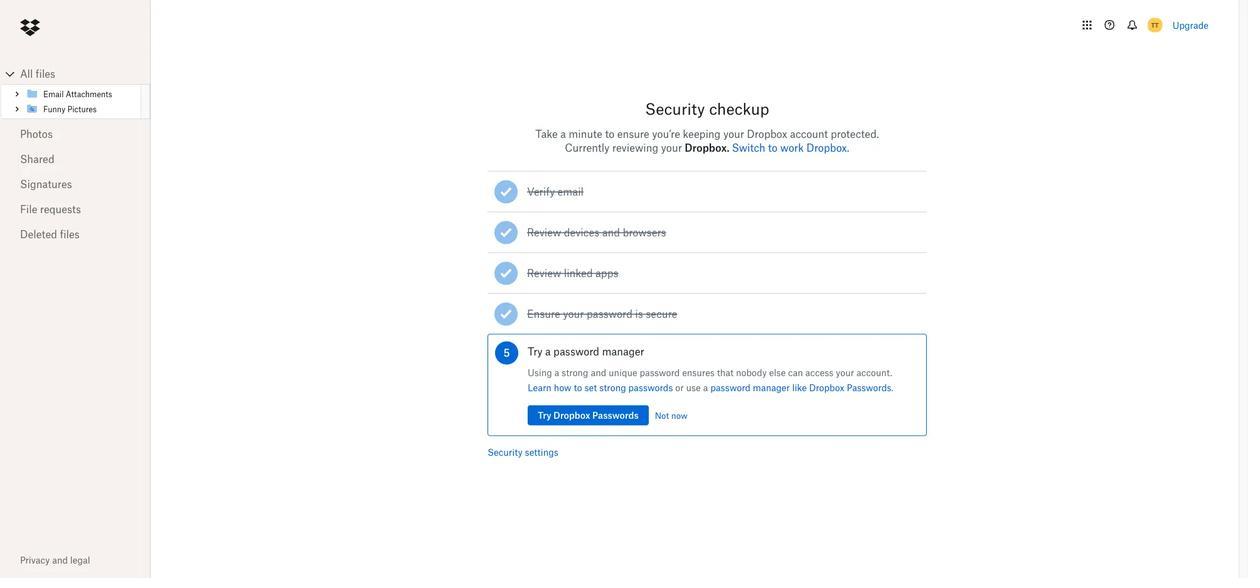 Task type: describe. For each thing, give the bounding box(es) containing it.
devices
[[564, 226, 600, 239]]

account
[[790, 128, 828, 140]]

funny pictures
[[43, 105, 97, 114]]

a for using
[[555, 368, 560, 379]]

try dropbox passwords link
[[528, 406, 649, 426]]

to for currently
[[768, 142, 778, 154]]

work
[[781, 142, 804, 154]]

5
[[504, 347, 510, 359]]

use
[[686, 383, 701, 394]]

attachments
[[66, 90, 112, 99]]

review linked apps
[[527, 267, 619, 279]]

step 3 completed image
[[500, 269, 512, 278]]

group containing email attachments
[[2, 84, 151, 119]]

upgrade
[[1173, 20, 1209, 30]]

legal
[[70, 556, 90, 566]]

security for security settings
[[488, 447, 523, 458]]

settings
[[525, 447, 559, 458]]

learn
[[528, 383, 552, 394]]

shared link
[[20, 147, 131, 172]]

dropbox inside take a minute to ensure you're keeping your dropbox account protected. currently reviewing your dropbox. switch to work dropbox.
[[747, 128, 788, 140]]

passwords
[[629, 383, 673, 394]]

funny
[[43, 105, 65, 114]]

a for take
[[561, 128, 566, 140]]

keeping
[[683, 128, 721, 140]]

or
[[676, 383, 684, 394]]

funny pictures link
[[26, 102, 139, 117]]

tt button
[[1145, 15, 1166, 35]]

all files tree
[[2, 64, 151, 119]]

privacy and legal
[[20, 556, 90, 566]]

your up switch
[[724, 128, 744, 140]]

is
[[635, 308, 643, 320]]

step 4 completed image
[[500, 310, 512, 319]]

ensure
[[527, 308, 561, 320]]

requests
[[40, 203, 81, 216]]

account.
[[857, 368, 893, 379]]

security for security checkup
[[645, 100, 705, 118]]

signatures
[[20, 178, 72, 191]]

0 horizontal spatial dropbox
[[554, 411, 590, 421]]

switch to work dropbox. link
[[732, 142, 850, 154]]

all
[[20, 68, 33, 80]]

learn how to set strong passwords link
[[528, 383, 673, 394]]

access
[[806, 368, 834, 379]]

verify email button
[[491, 175, 924, 209]]

all files
[[20, 68, 55, 80]]

minute
[[569, 128, 603, 140]]

using a strong and unique password ensures that nobody else can access your account. learn how to set strong passwords or use a password manager like dropbox passwords .
[[528, 368, 894, 394]]

else
[[769, 368, 786, 379]]

1 vertical spatial passwords
[[593, 411, 639, 421]]

shared
[[20, 153, 54, 165]]

to for access
[[574, 383, 582, 394]]

not now
[[655, 411, 688, 421]]

switch
[[732, 142, 766, 154]]

password down that
[[711, 383, 751, 394]]

your inside ensure your password is secure dropdown button
[[563, 308, 584, 320]]

your inside using a strong and unique password ensures that nobody else can access your account. learn how to set strong passwords or use a password manager like dropbox passwords .
[[836, 368, 855, 379]]

step 1 completed image
[[500, 187, 512, 197]]

how
[[554, 383, 572, 394]]

security settings link
[[488, 447, 559, 458]]

using
[[528, 368, 552, 379]]

1 dropbox. from the left
[[685, 142, 730, 154]]

linked
[[564, 267, 593, 279]]

set
[[585, 383, 597, 394]]

tt
[[1152, 21, 1159, 29]]

deleted files
[[20, 228, 80, 241]]

can
[[788, 368, 803, 379]]



Task type: vqa. For each thing, say whether or not it's contained in the screenshot.
the bottommost WEEKLY TASKS
no



Task type: locate. For each thing, give the bounding box(es) containing it.
security left settings
[[488, 447, 523, 458]]

strong up how
[[562, 368, 589, 379]]

passwords inside using a strong and unique password ensures that nobody else can access your account. learn how to set strong passwords or use a password manager like dropbox passwords .
[[847, 383, 892, 394]]

1 horizontal spatial to
[[605, 128, 615, 140]]

1 vertical spatial try
[[538, 411, 552, 421]]

files down file requests link
[[60, 228, 80, 241]]

0 vertical spatial files
[[36, 68, 55, 80]]

0 vertical spatial and
[[602, 226, 620, 239]]

privacy
[[20, 556, 50, 566]]

2 review from the top
[[527, 267, 561, 279]]

currently
[[565, 142, 610, 154]]

0 horizontal spatial passwords
[[593, 411, 639, 421]]

2 horizontal spatial dropbox
[[809, 383, 845, 394]]

2 vertical spatial dropbox
[[554, 411, 590, 421]]

passwords down account. in the bottom of the page
[[847, 383, 892, 394]]

a inside take a minute to ensure you're keeping your dropbox account protected. currently reviewing your dropbox. switch to work dropbox.
[[561, 128, 566, 140]]

security up you're
[[645, 100, 705, 118]]

photos link
[[20, 122, 131, 147]]

a right use
[[703, 383, 708, 394]]

review left linked
[[527, 267, 561, 279]]

dropbox.
[[685, 142, 730, 154], [807, 142, 850, 154]]

like
[[793, 383, 807, 394]]

protected.
[[831, 128, 879, 140]]

unique
[[609, 368, 638, 379]]

ensure your password is secure button
[[491, 297, 924, 331]]

passwords down learn how to set strong passwords link
[[593, 411, 639, 421]]

your right ensure
[[563, 308, 584, 320]]

take
[[536, 128, 558, 140]]

not now button
[[655, 411, 688, 421]]

signatures link
[[20, 172, 131, 197]]

and inside dropdown button
[[602, 226, 620, 239]]

to
[[605, 128, 615, 140], [768, 142, 778, 154], [574, 383, 582, 394]]

a right the take
[[561, 128, 566, 140]]

review devices and browsers button
[[491, 216, 924, 250]]

secure
[[646, 308, 678, 320]]

0 vertical spatial dropbox
[[747, 128, 788, 140]]

reviewing
[[613, 142, 659, 154]]

password inside dropdown button
[[587, 308, 633, 320]]

1 vertical spatial to
[[768, 142, 778, 154]]

files right all
[[36, 68, 55, 80]]

verify
[[527, 185, 555, 198]]

region
[[495, 342, 920, 429]]

dropbox. down keeping
[[685, 142, 730, 154]]

try for try a password manager
[[528, 346, 543, 358]]

and up learn how to set strong passwords link
[[591, 368, 607, 379]]

ensures
[[682, 368, 715, 379]]

2 vertical spatial to
[[574, 383, 582, 394]]

1 vertical spatial files
[[60, 228, 80, 241]]

a up using
[[545, 346, 551, 358]]

review devices and browsers
[[527, 226, 666, 239]]

to left ensure
[[605, 128, 615, 140]]

password up how
[[554, 346, 600, 358]]

upgrade link
[[1173, 20, 1209, 30]]

email
[[558, 185, 584, 198]]

photos
[[20, 128, 53, 140]]

0 vertical spatial try
[[528, 346, 543, 358]]

nobody
[[736, 368, 767, 379]]

a up how
[[555, 368, 560, 379]]

and
[[602, 226, 620, 239], [591, 368, 607, 379], [52, 556, 68, 566]]

group
[[2, 84, 151, 119]]

and inside using a strong and unique password ensures that nobody else can access your account. learn how to set strong passwords or use a password manager like dropbox passwords .
[[591, 368, 607, 379]]

email
[[43, 90, 64, 99]]

ensure your password is secure
[[527, 308, 678, 320]]

to left the set on the bottom of the page
[[574, 383, 582, 394]]

2 horizontal spatial to
[[768, 142, 778, 154]]

and right devices
[[602, 226, 620, 239]]

review for review devices and browsers
[[527, 226, 561, 239]]

0 horizontal spatial manager
[[602, 346, 645, 358]]

1 vertical spatial review
[[527, 267, 561, 279]]

manager inside using a strong and unique password ensures that nobody else can access your account. learn how to set strong passwords or use a password manager like dropbox passwords .
[[753, 383, 790, 394]]

manager
[[602, 346, 645, 358], [753, 383, 790, 394]]

1 review from the top
[[527, 226, 561, 239]]

all files link
[[20, 64, 151, 84]]

1 vertical spatial and
[[591, 368, 607, 379]]

1 vertical spatial dropbox
[[809, 383, 845, 394]]

try inside try dropbox passwords link
[[538, 411, 552, 421]]

security checkup
[[645, 100, 770, 118]]

try for try dropbox passwords
[[538, 411, 552, 421]]

file requests link
[[20, 197, 131, 222]]

0 vertical spatial manager
[[602, 346, 645, 358]]

now
[[672, 411, 688, 421]]

your
[[724, 128, 744, 140], [661, 142, 682, 154], [563, 308, 584, 320], [836, 368, 855, 379]]

email attachments link
[[26, 87, 139, 102]]

password
[[587, 308, 633, 320], [554, 346, 600, 358], [640, 368, 680, 379], [711, 383, 751, 394]]

files inside the all files link
[[36, 68, 55, 80]]

ensure
[[618, 128, 650, 140]]

dropbox inside using a strong and unique password ensures that nobody else can access your account. learn how to set strong passwords or use a password manager like dropbox passwords .
[[809, 383, 845, 394]]

0 vertical spatial strong
[[562, 368, 589, 379]]

2 vertical spatial and
[[52, 556, 68, 566]]

try up using
[[528, 346, 543, 358]]

1 horizontal spatial manager
[[753, 383, 790, 394]]

browsers
[[623, 226, 666, 239]]

review linked apps button
[[491, 256, 924, 290]]

review for review linked apps
[[527, 267, 561, 279]]

1 horizontal spatial dropbox
[[747, 128, 788, 140]]

security
[[645, 100, 705, 118], [488, 447, 523, 458]]

a for try
[[545, 346, 551, 358]]

password up passwords
[[640, 368, 680, 379]]

1 horizontal spatial passwords
[[847, 383, 892, 394]]

review left devices
[[527, 226, 561, 239]]

deleted files link
[[20, 222, 131, 247]]

1 vertical spatial manager
[[753, 383, 790, 394]]

try down learn
[[538, 411, 552, 421]]

0 vertical spatial to
[[605, 128, 615, 140]]

files inside the 'deleted files' link
[[60, 228, 80, 241]]

0 horizontal spatial to
[[574, 383, 582, 394]]

take a minute to ensure you're keeping your dropbox account protected. currently reviewing your dropbox. switch to work dropbox.
[[536, 128, 879, 154]]

password manager like dropbox passwords link
[[711, 383, 892, 394]]

step 5 element
[[495, 342, 519, 365]]

dropbox down 'access'
[[809, 383, 845, 394]]

to inside using a strong and unique password ensures that nobody else can access your account. learn how to set strong passwords or use a password manager like dropbox passwords .
[[574, 383, 582, 394]]

1 horizontal spatial files
[[60, 228, 80, 241]]

files
[[36, 68, 55, 80], [60, 228, 80, 241]]

0 horizontal spatial files
[[36, 68, 55, 80]]

apps
[[596, 267, 619, 279]]

.
[[892, 383, 894, 394]]

0 vertical spatial review
[[527, 226, 561, 239]]

home image
[[20, 18, 40, 38]]

dropbox up switch
[[747, 128, 788, 140]]

1 vertical spatial strong
[[600, 383, 626, 394]]

security settings
[[488, 447, 559, 458]]

your down you're
[[661, 142, 682, 154]]

dropbox down how
[[554, 411, 590, 421]]

file
[[20, 203, 37, 216]]

checkup
[[709, 100, 770, 118]]

try dropbox passwords
[[538, 411, 639, 421]]

file requests
[[20, 203, 81, 216]]

privacy and legal link
[[20, 556, 151, 566]]

step 2 completed image
[[500, 228, 512, 238]]

0 horizontal spatial dropbox.
[[685, 142, 730, 154]]

region containing try a password manager
[[495, 342, 920, 429]]

1 horizontal spatial strong
[[600, 383, 626, 394]]

try a password manager
[[528, 346, 645, 358]]

0 horizontal spatial strong
[[562, 368, 589, 379]]

files for deleted files
[[60, 228, 80, 241]]

you're
[[652, 128, 680, 140]]

strong down unique
[[600, 383, 626, 394]]

2 dropbox. from the left
[[807, 142, 850, 154]]

1 horizontal spatial security
[[645, 100, 705, 118]]

0 vertical spatial security
[[645, 100, 705, 118]]

your right 'access'
[[836, 368, 855, 379]]

try
[[528, 346, 543, 358], [538, 411, 552, 421]]

password left the is
[[587, 308, 633, 320]]

1 vertical spatial security
[[488, 447, 523, 458]]

and left legal
[[52, 556, 68, 566]]

0 horizontal spatial security
[[488, 447, 523, 458]]

to left work
[[768, 142, 778, 154]]

not
[[655, 411, 669, 421]]

manager down "else"
[[753, 383, 790, 394]]

dropbox
[[747, 128, 788, 140], [809, 383, 845, 394], [554, 411, 590, 421]]

dropbox. down 'account'
[[807, 142, 850, 154]]

0 vertical spatial passwords
[[847, 383, 892, 394]]

files for all files
[[36, 68, 55, 80]]

pictures
[[68, 105, 97, 114]]

deleted
[[20, 228, 57, 241]]

1 horizontal spatial dropbox.
[[807, 142, 850, 154]]

strong
[[562, 368, 589, 379], [600, 383, 626, 394]]

that
[[717, 368, 734, 379]]

email attachments
[[43, 90, 112, 99]]

manager up unique
[[602, 346, 645, 358]]

verify email
[[527, 185, 584, 198]]



